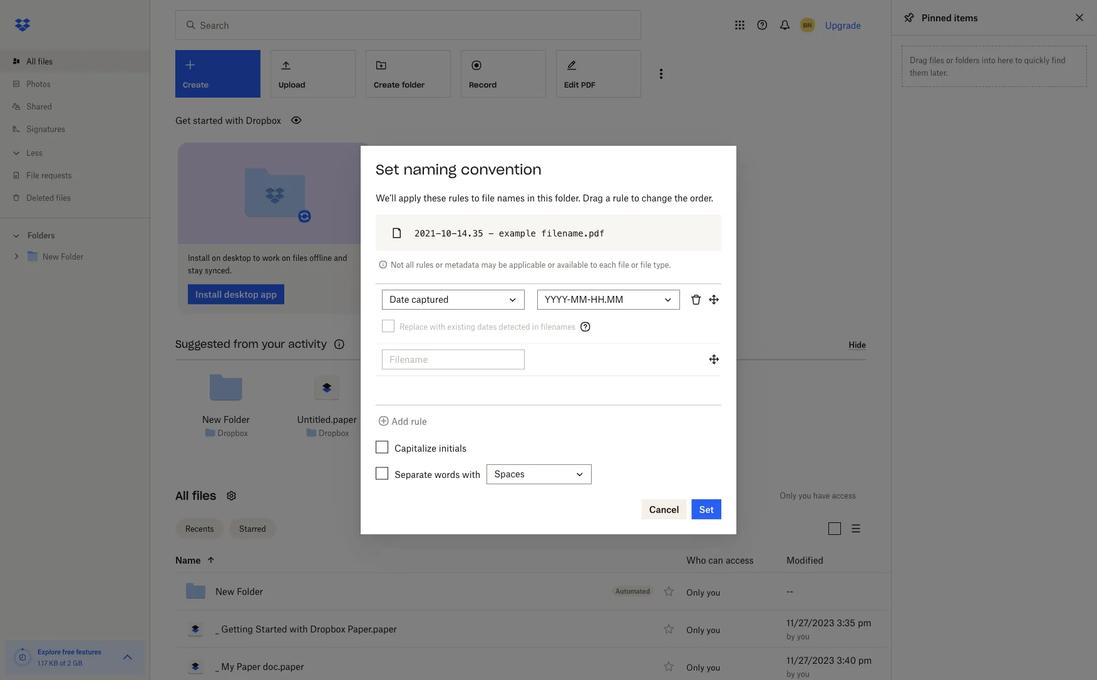 Task type: describe. For each thing, give the bounding box(es) containing it.
0 vertical spatial my
[[390, 415, 403, 425]]

name button
[[175, 553, 656, 568]]

get started with dropbox
[[175, 115, 281, 126]]

example
[[499, 229, 536, 239]]

by for 11/27/2023 3:35 pm
[[786, 632, 795, 642]]

_ getting started with dropbox paper.paper link
[[215, 622, 397, 637]]

capitalize
[[394, 443, 436, 454]]

features
[[76, 648, 101, 656]]

edit
[[564, 80, 579, 90]]

metadata
[[445, 260, 479, 270]]

pinned items
[[922, 12, 978, 23]]

be
[[498, 260, 507, 270]]

dropbox link for untitled.paper
[[319, 427, 349, 440]]

only you for 11/27/2023 3:40 pm
[[686, 663, 720, 673]]

deleted files link
[[10, 187, 150, 209]]

name
[[175, 555, 201, 566]]

1 on from the left
[[212, 254, 221, 263]]

upgrade
[[825, 20, 861, 30]]

untitled.paper
[[297, 415, 357, 425]]

with left the existing
[[430, 323, 445, 332]]

suggested from your activity
[[175, 338, 327, 351]]

of
[[60, 660, 66, 668]]

1 vertical spatial rules
[[416, 260, 434, 270]]

rule inside button
[[411, 416, 427, 427]]

pm for 11/27/2023 3:40 pm
[[858, 655, 872, 666]]

Date captured button
[[382, 290, 525, 310]]

file
[[26, 171, 39, 180]]

files inside 'list item'
[[38, 57, 53, 66]]

11/27/2023 3:35 pm by you
[[786, 618, 871, 642]]

free
[[62, 648, 75, 656]]

desktop
[[223, 254, 251, 263]]

we'll apply these rules to file names in this folder. drag a rule to change the order.
[[376, 193, 713, 203]]

14.35
[[457, 229, 483, 239]]

1 vertical spatial all
[[175, 489, 189, 503]]

2021-
[[415, 229, 441, 239]]

add to starred image inside name new folder, modified 11/27/2023 3:24 pm, element
[[661, 584, 676, 599]]

naming
[[404, 161, 457, 179]]

only you button for 11/27/2023 3:40 pm
[[686, 663, 720, 673]]

capitalize initials
[[394, 443, 466, 454]]

name _ getting started with dropbox paper.paper, modified 11/27/2023 3:35 pm, element
[[148, 611, 888, 648]]

these
[[423, 193, 446, 203]]

apply
[[399, 193, 421, 203]]

with right started
[[289, 624, 308, 635]]

started
[[255, 624, 287, 635]]

captured
[[412, 294, 449, 305]]

who
[[686, 555, 706, 566]]

recents button
[[175, 519, 224, 539]]

automated
[[615, 588, 650, 596]]

deleted files
[[26, 193, 71, 203]]

drag
[[583, 193, 603, 203]]

record
[[469, 80, 497, 90]]

dropbox link for new folder
[[218, 427, 248, 440]]

2021-10-14.35 - example filename.pdf
[[415, 229, 605, 239]]

add
[[391, 416, 408, 427]]

getting
[[221, 624, 253, 635]]

with right words
[[462, 469, 480, 480]]

available
[[557, 260, 588, 270]]

applicable
[[509, 260, 546, 270]]

work
[[262, 254, 280, 263]]

can
[[708, 555, 723, 566]]

3:35
[[837, 618, 855, 628]]

names
[[497, 193, 525, 203]]

0 vertical spatial new folder
[[202, 415, 250, 425]]

all files list item
[[0, 50, 150, 73]]

not all rules or metadata may be applicable or available to each file or file type.
[[391, 260, 671, 270]]

your
[[262, 338, 285, 351]]

to inside install on desktop to work on files offline and stay synced.
[[253, 254, 260, 263]]

Filename text field
[[389, 353, 517, 367]]

separate words with
[[394, 469, 480, 480]]

create
[[374, 80, 400, 90]]

0 vertical spatial in
[[527, 193, 535, 203]]

0 vertical spatial _
[[384, 415, 387, 425]]

only you have access
[[780, 492, 856, 501]]

mm-
[[571, 294, 591, 305]]

only for _ my paper doc.paper
[[686, 663, 704, 673]]

cancel button
[[642, 500, 687, 520]]

1 vertical spatial new folder
[[215, 586, 263, 597]]

0 vertical spatial _ my paper doc.paper link
[[384, 413, 472, 427]]

1 horizontal spatial paper
[[405, 415, 429, 425]]

install on desktop to work on files offline and stay synced.
[[188, 254, 347, 276]]

all files link
[[10, 50, 150, 73]]

from
[[234, 338, 258, 351]]

dates
[[477, 323, 497, 332]]

initials
[[439, 443, 466, 454]]

--
[[786, 586, 793, 597]]

requests
[[41, 171, 72, 180]]

the
[[674, 193, 688, 203]]

each
[[599, 260, 616, 270]]

11/27/2023 for 11/27/2023 3:35 pm
[[786, 618, 834, 628]]

set naming convention
[[376, 161, 542, 179]]

only you button for 11/27/2023 3:35 pm
[[686, 625, 720, 635]]

_ getting started with dropbox paper.paper
[[215, 624, 397, 635]]

my inside table
[[221, 662, 234, 672]]

0 vertical spatial folder
[[223, 415, 250, 425]]

signatures
[[26, 124, 65, 134]]

suggested
[[175, 338, 230, 351]]

and
[[334, 254, 347, 263]]

1 vertical spatial in
[[532, 323, 539, 332]]

file requests
[[26, 171, 72, 180]]

you inside 11/27/2023 3:35 pm by you
[[797, 632, 810, 642]]

11/27/2023 3:40 pm by you
[[786, 655, 872, 679]]

1 vertical spatial all files
[[175, 489, 216, 503]]

2 horizontal spatial file
[[640, 260, 651, 270]]

1 vertical spatial new
[[215, 586, 234, 597]]

replace
[[400, 323, 428, 332]]

yyyy-mm-hh.mm
[[545, 294, 623, 305]]

all inside 'list item'
[[26, 57, 36, 66]]

1 vertical spatial doc.paper
[[263, 662, 304, 672]]

type.
[[653, 260, 671, 270]]

0 vertical spatial new folder link
[[202, 413, 250, 427]]

replace with existing dates detected in filenames
[[400, 323, 575, 332]]

pinned
[[922, 12, 952, 23]]

only you for 11/27/2023 3:35 pm
[[686, 625, 720, 635]]

less
[[26, 148, 43, 157]]

by for 11/27/2023 3:40 pm
[[786, 670, 795, 679]]

set naming convention dialog
[[361, 146, 736, 535]]

only for new folder
[[686, 588, 704, 598]]

less image
[[10, 147, 23, 159]]

create folder
[[374, 80, 425, 90]]

set for set naming convention
[[376, 161, 399, 179]]

add to starred image for 11/27/2023 3:35 pm
[[661, 622, 676, 637]]

11/27/2023 for 11/27/2023 3:40 pm
[[786, 655, 834, 666]]

0 vertical spatial rule
[[613, 193, 629, 203]]

with right started at top
[[225, 115, 243, 126]]

existing
[[447, 323, 475, 332]]



Task type: locate. For each thing, give the bounding box(es) containing it.
file right each
[[618, 260, 629, 270]]

set for set
[[699, 504, 714, 515]]

set button
[[692, 500, 721, 520]]

folder
[[223, 415, 250, 425], [237, 586, 263, 597]]

separate
[[394, 469, 432, 480]]

name _ my paper doc.paper, modified 11/27/2023 3:40 pm, element
[[148, 648, 888, 681]]

-
[[488, 229, 494, 239], [786, 586, 790, 597], [790, 586, 793, 597]]

or left metadata
[[436, 260, 443, 270]]

add rule button
[[376, 414, 427, 429]]

only inside name _ my paper doc.paper, modified 11/27/2023 3:40 pm, element
[[686, 663, 704, 673]]

1 add to starred image from the top
[[661, 584, 676, 599]]

1 only you from the top
[[686, 588, 720, 598]]

all up photos
[[26, 57, 36, 66]]

table
[[148, 548, 888, 681]]

0 horizontal spatial all
[[26, 57, 36, 66]]

0 vertical spatial add to starred image
[[661, 584, 676, 599]]

name new folder, modified 11/27/2023 3:24 pm, element
[[148, 573, 888, 611]]

all files up photos
[[26, 57, 53, 66]]

shared link
[[10, 95, 150, 118]]

add to starred image
[[661, 584, 676, 599], [661, 622, 676, 637], [661, 659, 676, 674]]

2 horizontal spatial or
[[631, 260, 638, 270]]

3:40
[[837, 655, 856, 666]]

0 horizontal spatial _ my paper doc.paper
[[215, 662, 304, 672]]

activity
[[288, 338, 327, 351]]

0 horizontal spatial paper
[[237, 662, 260, 672]]

1 horizontal spatial on
[[282, 254, 291, 263]]

1 dropbox link from the left
[[218, 427, 248, 440]]

new folder link
[[202, 413, 250, 427], [215, 584, 263, 599]]

only inside name _ getting started with dropbox paper.paper, modified 11/27/2023 3:35 pm, element
[[686, 625, 704, 635]]

0 horizontal spatial _ my paper doc.paper link
[[215, 659, 304, 674]]

spaces
[[494, 469, 525, 480]]

0 horizontal spatial rules
[[416, 260, 434, 270]]

0 horizontal spatial doc.paper
[[263, 662, 304, 672]]

only you button inside name _ getting started with dropbox paper.paper, modified 11/27/2023 3:35 pm, element
[[686, 625, 720, 635]]

only you inside name _ getting started with dropbox paper.paper, modified 11/27/2023 3:35 pm, element
[[686, 625, 720, 635]]

1 vertical spatial rule
[[411, 416, 427, 427]]

1 vertical spatial only you
[[686, 625, 720, 635]]

0 vertical spatial access
[[832, 492, 856, 501]]

pm inside 11/27/2023 3:35 pm by you
[[858, 618, 871, 628]]

by inside 11/27/2023 3:35 pm by you
[[786, 632, 795, 642]]

0 horizontal spatial access
[[726, 555, 754, 566]]

or right each
[[631, 260, 638, 270]]

set inside button
[[699, 504, 714, 515]]

2 vertical spatial only you button
[[686, 663, 720, 673]]

_ for 11/27/2023 3:35 pm
[[215, 624, 219, 635]]

on up synced.
[[212, 254, 221, 263]]

_ for 11/27/2023 3:40 pm
[[215, 662, 219, 672]]

doc.paper
[[431, 415, 472, 425], [263, 662, 304, 672]]

11/27/2023
[[786, 618, 834, 628], [786, 655, 834, 666]]

my down getting
[[221, 662, 234, 672]]

new
[[202, 415, 221, 425], [215, 586, 234, 597]]

only you button
[[686, 588, 720, 598], [686, 625, 720, 635], [686, 663, 720, 673]]

0 vertical spatial paper
[[405, 415, 429, 425]]

0 vertical spatial new
[[202, 415, 221, 425]]

synced.
[[205, 266, 232, 276]]

pm for 11/27/2023 3:35 pm
[[858, 618, 871, 628]]

edit pdf button
[[556, 50, 641, 98]]

signatures link
[[10, 118, 150, 140]]

close right sidebar image
[[1072, 10, 1087, 25]]

0 vertical spatial pm
[[858, 618, 871, 628]]

pm right 3:35 at bottom right
[[858, 618, 871, 628]]

0 horizontal spatial file
[[482, 193, 495, 203]]

shared
[[26, 102, 52, 111]]

a
[[605, 193, 610, 203]]

1 vertical spatial only you button
[[686, 625, 720, 635]]

upgrade link
[[825, 20, 861, 30]]

in left this at the top of page
[[527, 193, 535, 203]]

1 horizontal spatial _ my paper doc.paper
[[384, 415, 472, 425]]

list
[[0, 43, 150, 218]]

started
[[193, 115, 223, 126]]

paper.paper
[[348, 624, 397, 635]]

0 vertical spatial set
[[376, 161, 399, 179]]

1 horizontal spatial rule
[[613, 193, 629, 203]]

- inside set naming convention dialog
[[488, 229, 494, 239]]

folder.
[[555, 193, 580, 203]]

folder
[[402, 80, 425, 90]]

access right can
[[726, 555, 754, 566]]

by down the --
[[786, 632, 795, 642]]

1 horizontal spatial access
[[832, 492, 856, 501]]

1 horizontal spatial all files
[[175, 489, 216, 503]]

YYYY-MM-HH.MM button
[[537, 290, 680, 310]]

1 horizontal spatial my
[[390, 415, 403, 425]]

to down set naming convention
[[471, 193, 479, 203]]

rule right a at right top
[[613, 193, 629, 203]]

files right deleted
[[56, 193, 71, 203]]

0 horizontal spatial rule
[[411, 416, 427, 427]]

with
[[225, 115, 243, 126], [430, 323, 445, 332], [462, 469, 480, 480], [289, 624, 308, 635]]

date
[[389, 294, 409, 305]]

only you
[[686, 588, 720, 598], [686, 625, 720, 635], [686, 663, 720, 673]]

_ my paper doc.paper inside table
[[215, 662, 304, 672]]

record button
[[461, 50, 546, 98]]

0 vertical spatial all
[[26, 57, 36, 66]]

3 only you from the top
[[686, 663, 720, 673]]

2 on from the left
[[282, 254, 291, 263]]

1 vertical spatial 11/27/2023
[[786, 655, 834, 666]]

detected
[[499, 323, 530, 332]]

1 vertical spatial _ my paper doc.paper link
[[215, 659, 304, 674]]

to
[[471, 193, 479, 203], [631, 193, 639, 203], [253, 254, 260, 263], [590, 260, 597, 270]]

1 vertical spatial by
[[786, 670, 795, 679]]

files left "offline"
[[293, 254, 307, 263]]

11/27/2023 left 3:35 at bottom right
[[786, 618, 834, 628]]

_ my paper doc.paper link up capitalize initials
[[384, 413, 472, 427]]

access
[[832, 492, 856, 501], [726, 555, 754, 566]]

Spaces button
[[487, 465, 592, 485]]

0 vertical spatial _ my paper doc.paper
[[384, 415, 472, 425]]

only inside name new folder, modified 11/27/2023 3:24 pm, element
[[686, 588, 704, 598]]

to left change
[[631, 193, 639, 203]]

2 11/27/2023 from the top
[[786, 655, 834, 666]]

_ my paper doc.paper up capitalize initials
[[384, 415, 472, 425]]

or
[[436, 260, 443, 270], [548, 260, 555, 270], [631, 260, 638, 270]]

2 or from the left
[[548, 260, 555, 270]]

paper
[[405, 415, 429, 425], [237, 662, 260, 672]]

offline
[[309, 254, 332, 263]]

files up recents button
[[192, 489, 216, 503]]

set right cancel
[[699, 504, 714, 515]]

2 vertical spatial only you
[[686, 663, 720, 673]]

11/27/2023 inside '11/27/2023 3:40 pm by you'
[[786, 655, 834, 666]]

list containing all files
[[0, 43, 150, 218]]

0 horizontal spatial all files
[[26, 57, 53, 66]]

0 horizontal spatial on
[[212, 254, 221, 263]]

files up photos
[[38, 57, 53, 66]]

only you button inside name new folder, modified 11/27/2023 3:24 pm, element
[[686, 588, 720, 598]]

paper up capitalize
[[405, 415, 429, 425]]

my up capitalize
[[390, 415, 403, 425]]

1 vertical spatial set
[[699, 504, 714, 515]]

only for _ getting started with dropbox paper.paper
[[686, 625, 704, 635]]

3 add to starred image from the top
[[661, 659, 676, 674]]

0 vertical spatial only you button
[[686, 588, 720, 598]]

2 dropbox link from the left
[[319, 427, 349, 440]]

only you inside name new folder, modified 11/27/2023 3:24 pm, element
[[686, 588, 720, 598]]

paper down getting
[[237, 662, 260, 672]]

pm right 3:40
[[858, 655, 872, 666]]

you inside name new folder, modified 11/27/2023 3:24 pm, element
[[707, 588, 720, 598]]

folders button
[[0, 226, 150, 245]]

dropbox image
[[10, 13, 35, 38]]

2 only you button from the top
[[686, 625, 720, 635]]

pdf
[[581, 80, 595, 90]]

all
[[406, 260, 414, 270]]

1 vertical spatial my
[[221, 662, 234, 672]]

yyyy-
[[545, 294, 571, 305]]

2 vertical spatial add to starred image
[[661, 659, 676, 674]]

0 vertical spatial by
[[786, 632, 795, 642]]

all up recents button
[[175, 489, 189, 503]]

starred button
[[229, 519, 276, 539]]

photos
[[26, 79, 51, 89]]

doc.paper up initials
[[431, 415, 472, 425]]

not
[[391, 260, 404, 270]]

or left available
[[548, 260, 555, 270]]

in right detected
[[532, 323, 539, 332]]

only you button inside name _ my paper doc.paper, modified 11/27/2023 3:40 pm, element
[[686, 663, 720, 673]]

1 horizontal spatial or
[[548, 260, 555, 270]]

to left each
[[590, 260, 597, 270]]

change
[[642, 193, 672, 203]]

1 by from the top
[[786, 632, 795, 642]]

0 vertical spatial 11/27/2023
[[786, 618, 834, 628]]

rules right all
[[416, 260, 434, 270]]

_ my paper doc.paper link down started
[[215, 659, 304, 674]]

10-
[[441, 229, 457, 239]]

on right work
[[282, 254, 291, 263]]

folders
[[28, 231, 55, 240]]

1.17
[[38, 660, 47, 668]]

1 vertical spatial _
[[215, 624, 219, 635]]

add rule
[[391, 416, 427, 427]]

1 horizontal spatial _ my paper doc.paper link
[[384, 413, 472, 427]]

words
[[434, 469, 460, 480]]

11/27/2023 inside 11/27/2023 3:35 pm by you
[[786, 618, 834, 628]]

who can access
[[686, 555, 754, 566]]

1 horizontal spatial rules
[[448, 193, 469, 203]]

all files up recents button
[[175, 489, 216, 503]]

starred
[[239, 524, 266, 534]]

add to starred image for 11/27/2023 3:40 pm
[[661, 659, 676, 674]]

you inside '11/27/2023 3:40 pm by you'
[[797, 670, 810, 679]]

get
[[175, 115, 191, 126]]

add to starred image inside name _ my paper doc.paper, modified 11/27/2023 3:40 pm, element
[[661, 659, 676, 674]]

0 vertical spatial all files
[[26, 57, 53, 66]]

1 horizontal spatial dropbox link
[[319, 427, 349, 440]]

1 horizontal spatial doc.paper
[[431, 415, 472, 425]]

2 only you from the top
[[686, 625, 720, 635]]

3 only you button from the top
[[686, 663, 720, 673]]

0 horizontal spatial my
[[221, 662, 234, 672]]

install
[[188, 254, 210, 263]]

file left names
[[482, 193, 495, 203]]

pm inside '11/27/2023 3:40 pm by you'
[[858, 655, 872, 666]]

file left type.
[[640, 260, 651, 270]]

1 or from the left
[[436, 260, 443, 270]]

explore free features 1.17 kb of 2 gb
[[38, 648, 101, 668]]

quota usage element
[[13, 648, 33, 668]]

11/27/2023 left 3:40
[[786, 655, 834, 666]]

3 or from the left
[[631, 260, 638, 270]]

items
[[954, 12, 978, 23]]

1 vertical spatial new folder link
[[215, 584, 263, 599]]

photos link
[[10, 73, 150, 95]]

explore
[[38, 648, 61, 656]]

by inside '11/27/2023 3:40 pm by you'
[[786, 670, 795, 679]]

1 horizontal spatial file
[[618, 260, 629, 270]]

1 vertical spatial access
[[726, 555, 754, 566]]

this
[[537, 193, 553, 203]]

file requests link
[[10, 164, 150, 187]]

by down 11/27/2023 3:35 pm by you
[[786, 670, 795, 679]]

0 vertical spatial only you
[[686, 588, 720, 598]]

2 add to starred image from the top
[[661, 622, 676, 637]]

1 vertical spatial paper
[[237, 662, 260, 672]]

1 vertical spatial _ my paper doc.paper
[[215, 662, 304, 672]]

add to starred image inside name _ getting started with dropbox paper.paper, modified 11/27/2023 3:35 pm, element
[[661, 622, 676, 637]]

rules right the these on the top left
[[448, 193, 469, 203]]

0 horizontal spatial or
[[436, 260, 443, 270]]

0 vertical spatial doc.paper
[[431, 415, 472, 425]]

1 vertical spatial folder
[[237, 586, 263, 597]]

0 horizontal spatial dropbox link
[[218, 427, 248, 440]]

file
[[482, 193, 495, 203], [618, 260, 629, 270], [640, 260, 651, 270]]

only you inside name _ my paper doc.paper, modified 11/27/2023 3:40 pm, element
[[686, 663, 720, 673]]

1 horizontal spatial set
[[699, 504, 714, 515]]

2 by from the top
[[786, 670, 795, 679]]

rule right add
[[411, 416, 427, 427]]

0 horizontal spatial set
[[376, 161, 399, 179]]

table containing name
[[148, 548, 888, 681]]

doc.paper down started
[[263, 662, 304, 672]]

access right have
[[832, 492, 856, 501]]

1 vertical spatial add to starred image
[[661, 622, 676, 637]]

only
[[780, 492, 797, 501], [686, 588, 704, 598], [686, 625, 704, 635], [686, 663, 704, 673]]

hh.mm
[[591, 294, 623, 305]]

1 11/27/2023 from the top
[[786, 618, 834, 628]]

2 vertical spatial _
[[215, 662, 219, 672]]

set up we'll
[[376, 161, 399, 179]]

date captured
[[389, 294, 449, 305]]

my
[[390, 415, 403, 425], [221, 662, 234, 672]]

have
[[813, 492, 830, 501]]

may
[[481, 260, 496, 270]]

1 only you button from the top
[[686, 588, 720, 598]]

all files inside 'list item'
[[26, 57, 53, 66]]

1 vertical spatial pm
[[858, 655, 872, 666]]

0 vertical spatial rules
[[448, 193, 469, 203]]

in
[[527, 193, 535, 203], [532, 323, 539, 332]]

1 horizontal spatial all
[[175, 489, 189, 503]]

stay
[[188, 266, 203, 276]]

_ my paper doc.paper down started
[[215, 662, 304, 672]]

to left work
[[253, 254, 260, 263]]

paper inside table
[[237, 662, 260, 672]]

all files
[[26, 57, 53, 66], [175, 489, 216, 503]]

files inside install on desktop to work on files offline and stay synced.
[[293, 254, 307, 263]]

folder inside table
[[237, 586, 263, 597]]

order.
[[690, 193, 713, 203]]

convention
[[461, 161, 542, 179]]

dropbox inside table
[[310, 624, 345, 635]]



Task type: vqa. For each thing, say whether or not it's contained in the screenshot.
UNTITLED.PAPER
yes



